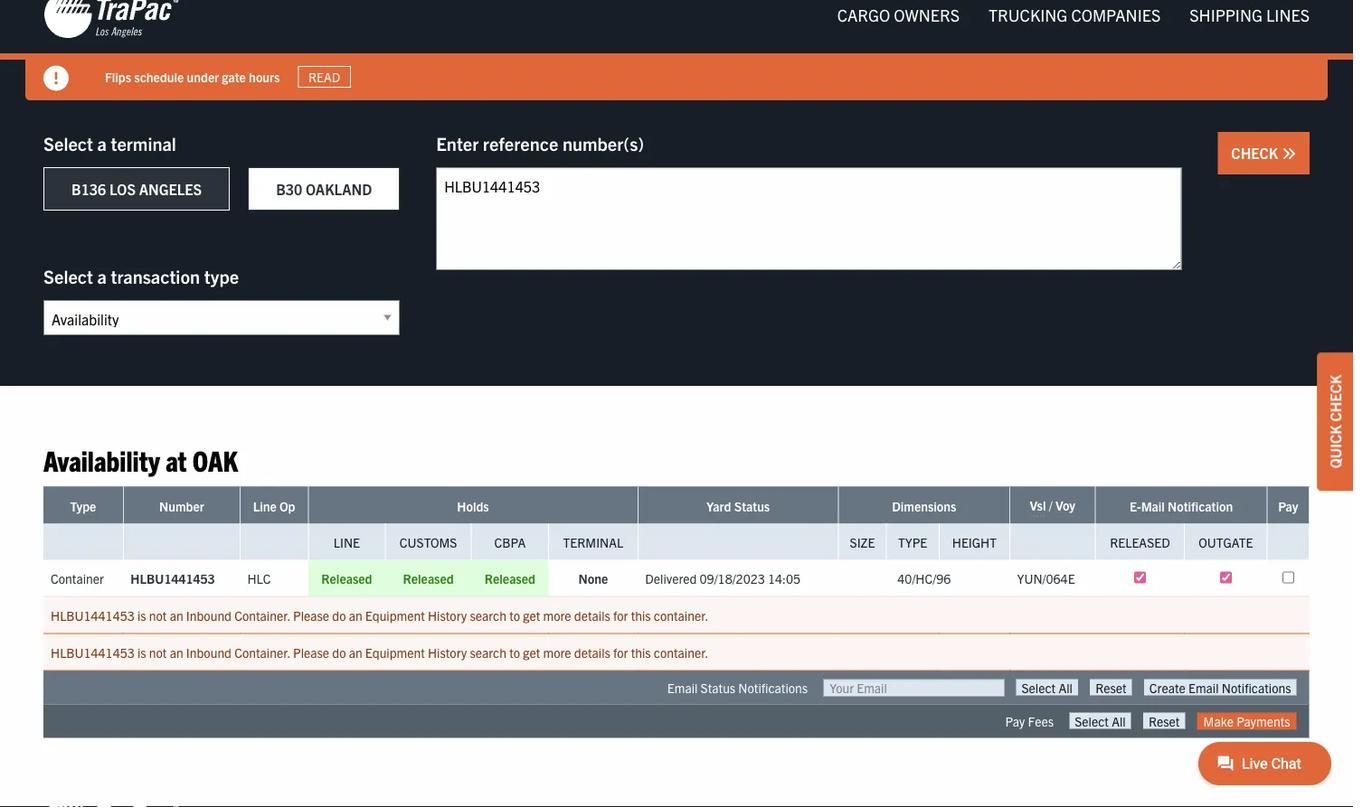 Task type: describe. For each thing, give the bounding box(es) containing it.
line for line
[[334, 534, 360, 551]]

line for line op
[[253, 498, 277, 515]]

select for select a terminal
[[43, 132, 93, 155]]

hours
[[249, 69, 280, 85]]

quick check link
[[1317, 352, 1353, 491]]

cargo
[[837, 5, 890, 25]]

Enter reference number(s) text field
[[436, 168, 1182, 271]]

trucking
[[989, 5, 1068, 25]]

companies
[[1071, 5, 1161, 25]]

0 vertical spatial hlbu1441453
[[131, 571, 215, 587]]

fees
[[1028, 714, 1054, 730]]

notifications
[[738, 680, 808, 696]]

line op
[[253, 498, 295, 515]]

flips schedule under gate hours
[[105, 69, 280, 85]]

2 more from the top
[[543, 645, 571, 661]]

40/hc/96
[[898, 571, 951, 587]]

dimensions
[[892, 498, 956, 515]]

transaction
[[111, 265, 200, 288]]

1 is from the top
[[137, 608, 146, 624]]

2 hlbu1441453 is not an inbound container. please do an equipment history search to get more details for this container. from the top
[[51, 645, 709, 661]]

a for transaction
[[97, 265, 107, 288]]

2 history from the top
[[428, 645, 467, 661]]

email status notifications
[[667, 680, 808, 696]]

quick check
[[1326, 375, 1344, 469]]

b30 oakland
[[276, 180, 372, 199]]

none
[[579, 571, 608, 587]]

vsl
[[1030, 497, 1046, 514]]

1 inbound from the top
[[186, 608, 232, 624]]

terminal
[[563, 534, 623, 551]]

type
[[204, 265, 239, 288]]

hlc
[[247, 571, 271, 587]]

delivered
[[645, 571, 697, 587]]

holds
[[457, 498, 489, 515]]

1 equipment from the top
[[365, 608, 425, 624]]

availability at oak
[[43, 443, 238, 478]]

cargo owners
[[837, 5, 960, 25]]

2 to from the top
[[509, 645, 520, 661]]

yard status
[[706, 498, 770, 515]]

quick
[[1326, 425, 1344, 469]]

los angeles image
[[43, 0, 179, 40]]

read link
[[298, 66, 351, 88]]

make
[[1204, 714, 1234, 730]]

2 container. from the top
[[654, 645, 709, 661]]

size
[[850, 534, 875, 551]]

lines
[[1266, 5, 1310, 25]]

los
[[109, 180, 136, 199]]

customs
[[400, 534, 457, 551]]

status for yard
[[734, 498, 770, 515]]

1 container. from the top
[[234, 608, 290, 624]]

released down cbpa
[[485, 571, 535, 587]]

payments
[[1237, 714, 1290, 730]]

container
[[51, 571, 104, 587]]

1 vertical spatial hlbu1441453
[[51, 608, 135, 624]]

op
[[279, 498, 295, 515]]

terminal
[[111, 132, 176, 155]]

shipping lines link
[[1175, 0, 1324, 33]]

1 get from the top
[[523, 608, 540, 624]]

select a terminal
[[43, 132, 176, 155]]

2 details from the top
[[574, 645, 610, 661]]

e-mail notification
[[1130, 498, 1233, 515]]

shipping
[[1190, 5, 1263, 25]]

read
[[308, 69, 340, 85]]

1 container. from the top
[[654, 608, 709, 624]]



Task type: locate. For each thing, give the bounding box(es) containing it.
1 vertical spatial not
[[149, 645, 167, 661]]

line left op
[[253, 498, 277, 515]]

shipping lines
[[1190, 5, 1310, 25]]

enter
[[436, 132, 479, 155]]

0 vertical spatial more
[[543, 608, 571, 624]]

0 vertical spatial hlbu1441453 is not an inbound container. please do an equipment history search to get more details for this container.
[[51, 608, 709, 624]]

0 vertical spatial pay
[[1278, 498, 1298, 515]]

e-
[[1130, 498, 1141, 515]]

outgate
[[1199, 534, 1253, 551]]

1 vertical spatial select
[[43, 265, 93, 288]]

0 vertical spatial get
[[523, 608, 540, 624]]

hlbu1441453 is not an inbound container. please do an equipment history search to get more details for this container.
[[51, 608, 709, 624], [51, 645, 709, 661]]

reference
[[483, 132, 558, 155]]

1 this from the top
[[631, 608, 651, 624]]

1 hlbu1441453 is not an inbound container. please do an equipment history search to get more details for this container. from the top
[[51, 608, 709, 624]]

status
[[734, 498, 770, 515], [701, 680, 736, 696]]

number
[[159, 498, 204, 515]]

select up b136
[[43, 132, 93, 155]]

1 horizontal spatial type
[[898, 534, 927, 551]]

1 details from the top
[[574, 608, 610, 624]]

email
[[667, 680, 698, 696]]

2 vertical spatial hlbu1441453
[[51, 645, 135, 661]]

line left customs
[[334, 534, 360, 551]]

1 for from the top
[[613, 608, 628, 624]]

menu bar containing cargo owners
[[823, 0, 1324, 33]]

2 inbound from the top
[[186, 645, 232, 661]]

1 more from the top
[[543, 608, 571, 624]]

to
[[509, 608, 520, 624], [509, 645, 520, 661]]

pay left fees
[[1005, 714, 1025, 730]]

1 vertical spatial line
[[334, 534, 360, 551]]

1 vertical spatial history
[[428, 645, 467, 661]]

0 horizontal spatial type
[[70, 498, 96, 515]]

/
[[1049, 497, 1053, 514]]

schedule
[[134, 69, 184, 85]]

1 vertical spatial pay
[[1005, 714, 1025, 730]]

hlbu1441453
[[131, 571, 215, 587], [51, 608, 135, 624], [51, 645, 135, 661]]

menu bar
[[823, 0, 1324, 33]]

0 vertical spatial equipment
[[365, 608, 425, 624]]

trucking companies link
[[974, 0, 1175, 33]]

1 horizontal spatial line
[[334, 534, 360, 551]]

oakland
[[306, 180, 372, 199]]

mail
[[1141, 498, 1165, 515]]

2 for from the top
[[613, 645, 628, 661]]

1 not from the top
[[149, 608, 167, 624]]

type down availability
[[70, 498, 96, 515]]

pay fees
[[1005, 714, 1054, 730]]

0 vertical spatial line
[[253, 498, 277, 515]]

released down customs
[[403, 571, 454, 587]]

inbound
[[186, 608, 232, 624], [186, 645, 232, 661]]

check inside button
[[1231, 144, 1282, 162]]

pay for pay fees
[[1005, 714, 1025, 730]]

1 horizontal spatial check
[[1326, 375, 1344, 422]]

select for select a transaction type
[[43, 265, 93, 288]]

yard
[[706, 498, 731, 515]]

0 vertical spatial details
[[574, 608, 610, 624]]

history
[[428, 608, 467, 624], [428, 645, 467, 661]]

1 please from the top
[[293, 608, 329, 624]]

2 get from the top
[[523, 645, 540, 661]]

1 vertical spatial equipment
[[365, 645, 425, 661]]

1 history from the top
[[428, 608, 467, 624]]

1 horizontal spatial pay
[[1278, 498, 1298, 515]]

0 vertical spatial do
[[332, 608, 346, 624]]

banner
[[0, 0, 1353, 101]]

0 vertical spatial a
[[97, 132, 107, 155]]

details
[[574, 608, 610, 624], [574, 645, 610, 661]]

1 do from the top
[[332, 608, 346, 624]]

a left the terminal
[[97, 132, 107, 155]]

0 vertical spatial please
[[293, 608, 329, 624]]

None button
[[1016, 680, 1078, 696], [1090, 680, 1132, 696], [1144, 680, 1297, 696], [1069, 714, 1131, 730], [1143, 714, 1185, 730], [1016, 680, 1078, 696], [1090, 680, 1132, 696], [1144, 680, 1297, 696], [1069, 714, 1131, 730], [1143, 714, 1185, 730]]

2 not from the top
[[149, 645, 167, 661]]

gate
[[222, 69, 246, 85]]

container. down delivered
[[654, 608, 709, 624]]

banner containing cargo owners
[[0, 0, 1353, 101]]

check
[[1231, 144, 1282, 162], [1326, 375, 1344, 422]]

1 to from the top
[[509, 608, 520, 624]]

1 vertical spatial inbound
[[186, 645, 232, 661]]

0 vertical spatial this
[[631, 608, 651, 624]]

0 vertical spatial check
[[1231, 144, 1282, 162]]

a for terminal
[[97, 132, 107, 155]]

select left the transaction
[[43, 265, 93, 288]]

2 is from the top
[[137, 645, 146, 661]]

solid image
[[43, 66, 69, 91]]

Your Email email field
[[823, 680, 1004, 697]]

check button
[[1218, 133, 1310, 175]]

flips
[[105, 69, 131, 85]]

1 vertical spatial type
[[898, 534, 927, 551]]

0 vertical spatial search
[[470, 608, 507, 624]]

2 do from the top
[[332, 645, 346, 661]]

1 vertical spatial please
[[293, 645, 329, 661]]

under
[[187, 69, 219, 85]]

None checkbox
[[1220, 572, 1232, 584], [1282, 572, 1294, 584], [1220, 572, 1232, 584], [1282, 572, 1294, 584]]

1 vertical spatial container.
[[654, 645, 709, 661]]

0 vertical spatial type
[[70, 498, 96, 515]]

status for email
[[701, 680, 736, 696]]

0 vertical spatial container.
[[234, 608, 290, 624]]

0 horizontal spatial line
[[253, 498, 277, 515]]

delivered 09/18/2023 14:05
[[645, 571, 801, 587]]

select
[[43, 132, 93, 155], [43, 265, 93, 288]]

a left the transaction
[[97, 265, 107, 288]]

1 vertical spatial do
[[332, 645, 346, 661]]

not
[[149, 608, 167, 624], [149, 645, 167, 661]]

this
[[631, 608, 651, 624], [631, 645, 651, 661]]

cargo owners link
[[823, 0, 974, 33]]

2 container. from the top
[[234, 645, 290, 661]]

oak
[[192, 443, 238, 478]]

1 search from the top
[[470, 608, 507, 624]]

pay for pay
[[1278, 498, 1298, 515]]

owners
[[894, 5, 960, 25]]

line
[[253, 498, 277, 515], [334, 534, 360, 551]]

enter reference number(s)
[[436, 132, 644, 155]]

angeles
[[139, 180, 202, 199]]

1 vertical spatial search
[[470, 645, 507, 661]]

0 vertical spatial not
[[149, 608, 167, 624]]

for
[[613, 608, 628, 624], [613, 645, 628, 661]]

1 select from the top
[[43, 132, 93, 155]]

cbpa
[[494, 534, 526, 551]]

container. up email
[[654, 645, 709, 661]]

please
[[293, 608, 329, 624], [293, 645, 329, 661]]

0 vertical spatial status
[[734, 498, 770, 515]]

voy
[[1056, 497, 1076, 514]]

0 vertical spatial select
[[43, 132, 93, 155]]

0 vertical spatial inbound
[[186, 608, 232, 624]]

an
[[170, 608, 183, 624], [349, 608, 362, 624], [170, 645, 183, 661], [349, 645, 362, 661]]

1 vertical spatial this
[[631, 645, 651, 661]]

1 vertical spatial more
[[543, 645, 571, 661]]

2 equipment from the top
[[365, 645, 425, 661]]

14:05
[[768, 571, 801, 587]]

1 vertical spatial container.
[[234, 645, 290, 661]]

vsl / voy
[[1030, 497, 1076, 514]]

make payments link
[[1197, 714, 1297, 731]]

2 search from the top
[[470, 645, 507, 661]]

container.
[[654, 608, 709, 624], [654, 645, 709, 661]]

a
[[97, 132, 107, 155], [97, 265, 107, 288]]

container.
[[234, 608, 290, 624], [234, 645, 290, 661]]

0 vertical spatial for
[[613, 608, 628, 624]]

released down e-
[[1110, 534, 1170, 551]]

availability
[[43, 443, 160, 478]]

1 vertical spatial get
[[523, 645, 540, 661]]

status right email
[[701, 680, 736, 696]]

0 vertical spatial container.
[[654, 608, 709, 624]]

number(s)
[[563, 132, 644, 155]]

status right yard
[[734, 498, 770, 515]]

yun/064e
[[1017, 571, 1075, 587]]

select a transaction type
[[43, 265, 239, 288]]

None checkbox
[[1134, 572, 1146, 584]]

equipment
[[365, 608, 425, 624], [365, 645, 425, 661]]

1 vertical spatial to
[[509, 645, 520, 661]]

released right hlc
[[321, 571, 372, 587]]

2 a from the top
[[97, 265, 107, 288]]

2 select from the top
[[43, 265, 93, 288]]

1 vertical spatial is
[[137, 645, 146, 661]]

1 vertical spatial details
[[574, 645, 610, 661]]

trucking companies
[[989, 5, 1161, 25]]

0 vertical spatial to
[[509, 608, 520, 624]]

2 this from the top
[[631, 645, 651, 661]]

solid image
[[1282, 147, 1296, 161]]

1 vertical spatial check
[[1326, 375, 1344, 422]]

b30
[[276, 180, 302, 199]]

0 vertical spatial is
[[137, 608, 146, 624]]

at
[[166, 443, 187, 478]]

1 vertical spatial hlbu1441453 is not an inbound container. please do an equipment history search to get more details for this container.
[[51, 645, 709, 661]]

more
[[543, 608, 571, 624], [543, 645, 571, 661]]

type down dimensions
[[898, 534, 927, 551]]

notification
[[1168, 498, 1233, 515]]

0 vertical spatial history
[[428, 608, 467, 624]]

search
[[470, 608, 507, 624], [470, 645, 507, 661]]

pay right notification
[[1278, 498, 1298, 515]]

1 a from the top
[[97, 132, 107, 155]]

is
[[137, 608, 146, 624], [137, 645, 146, 661]]

09/18/2023
[[700, 571, 765, 587]]

2 please from the top
[[293, 645, 329, 661]]

height
[[952, 534, 997, 551]]

0 horizontal spatial check
[[1231, 144, 1282, 162]]

1 vertical spatial for
[[613, 645, 628, 661]]

b136
[[71, 180, 106, 199]]

make payments
[[1204, 714, 1290, 730]]

0 horizontal spatial pay
[[1005, 714, 1025, 730]]

1 vertical spatial a
[[97, 265, 107, 288]]

1 vertical spatial status
[[701, 680, 736, 696]]

b136 los angeles
[[71, 180, 202, 199]]



Task type: vqa. For each thing, say whether or not it's contained in the screenshot.
the Dear
no



